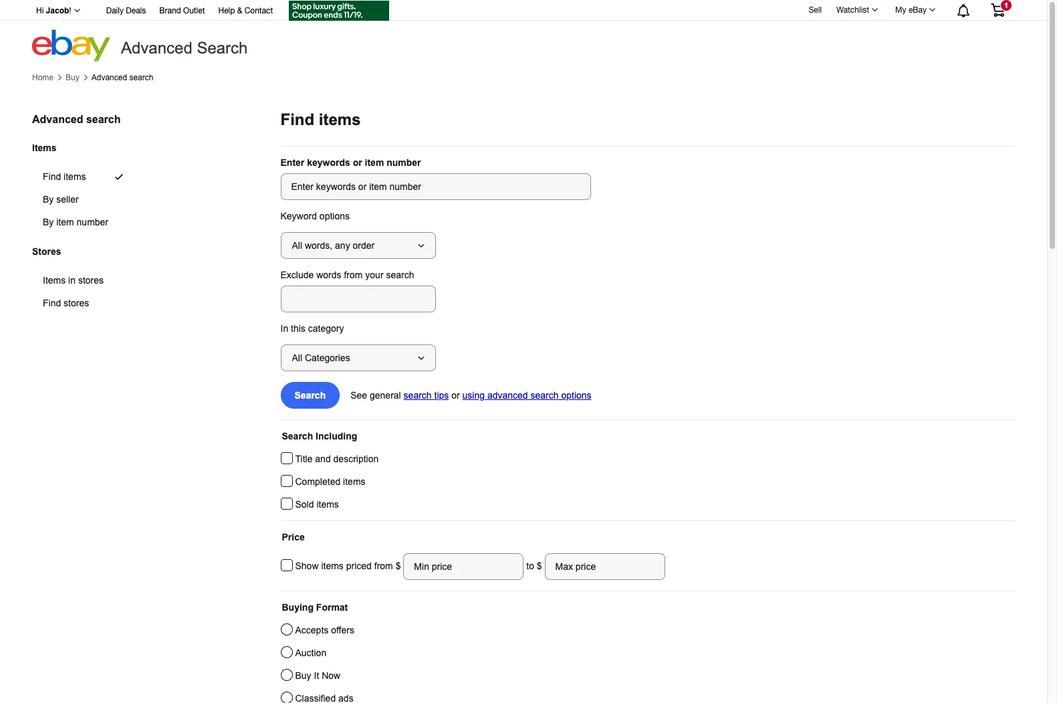 Task type: locate. For each thing, give the bounding box(es) containing it.
advanced
[[488, 390, 528, 401]]

1 by from the top
[[43, 194, 54, 205]]

0 vertical spatial item
[[365, 157, 384, 168]]

offers
[[331, 625, 355, 636]]

sell link
[[803, 5, 828, 14]]

1 vertical spatial item
[[56, 217, 74, 228]]

1 horizontal spatial or
[[452, 390, 460, 401]]

0 horizontal spatial $
[[396, 560, 404, 571]]

hi jacob !
[[36, 6, 71, 15]]

items down description
[[343, 476, 366, 487]]

items
[[32, 142, 57, 153], [43, 275, 66, 286]]

0 horizontal spatial or
[[353, 157, 362, 168]]

1 vertical spatial find
[[43, 171, 61, 182]]

number inside by item number link
[[77, 217, 108, 228]]

by
[[43, 194, 54, 205], [43, 217, 54, 228]]

1 vertical spatial search
[[295, 390, 326, 401]]

from left your
[[344, 270, 363, 280]]

options
[[320, 211, 350, 221], [562, 390, 592, 401]]

1 horizontal spatial item
[[365, 157, 384, 168]]

search down "advanced search" at the top of page
[[129, 73, 154, 82]]

items up the find items link
[[32, 142, 57, 153]]

1 link
[[983, 0, 1014, 19]]

by item number
[[43, 217, 108, 228]]

items up enter keywords or item number
[[319, 110, 361, 128]]

advanced down brand in the left top of the page
[[121, 39, 193, 57]]

item down seller
[[56, 217, 74, 228]]

banner
[[29, 0, 1016, 62]]

help
[[218, 6, 235, 15]]

1 horizontal spatial options
[[562, 390, 592, 401]]

0 horizontal spatial buy
[[66, 73, 79, 82]]

items left in
[[43, 275, 66, 286]]

items right show
[[321, 560, 344, 571]]

or right tips
[[452, 390, 460, 401]]

0 vertical spatial stores
[[78, 275, 104, 286]]

it
[[314, 670, 319, 681]]

buy
[[66, 73, 79, 82], [295, 670, 312, 681]]

0 vertical spatial by
[[43, 194, 54, 205]]

1 $ from the left
[[396, 560, 404, 571]]

1 vertical spatial by
[[43, 217, 54, 228]]

advanced
[[121, 39, 193, 57], [91, 73, 127, 82], [32, 114, 83, 125]]

buy right the home
[[66, 73, 79, 82]]

general
[[370, 390, 401, 401]]

1 vertical spatial buy
[[295, 670, 312, 681]]

find stores
[[43, 298, 89, 309]]

item inside by item number link
[[56, 217, 74, 228]]

find up enter
[[281, 110, 315, 128]]

advanced search
[[121, 39, 248, 57]]

search left tips
[[404, 390, 432, 401]]

buying format
[[282, 602, 348, 613]]

now
[[322, 670, 341, 681]]

0 vertical spatial search
[[197, 39, 248, 57]]

search tips link
[[404, 390, 449, 401]]

or right keywords
[[353, 157, 362, 168]]

find down items in stores
[[43, 298, 61, 309]]

search inside button
[[295, 390, 326, 401]]

2 by from the top
[[43, 217, 54, 228]]

1 vertical spatial stores
[[64, 298, 89, 309]]

in
[[68, 275, 76, 286]]

search down help
[[197, 39, 248, 57]]

2 $ from the left
[[537, 560, 542, 571]]

1 horizontal spatial find items
[[281, 110, 361, 128]]

number down by seller link
[[77, 217, 108, 228]]

in
[[281, 323, 288, 334]]

find items link
[[32, 165, 141, 188]]

completed items
[[295, 476, 366, 487]]

items for items in stores
[[43, 275, 66, 286]]

0 vertical spatial items
[[32, 142, 57, 153]]

0 horizontal spatial item
[[56, 217, 74, 228]]

category
[[308, 323, 344, 334]]

daily deals link
[[106, 4, 146, 19]]

by down by seller
[[43, 217, 54, 228]]

find
[[281, 110, 315, 128], [43, 171, 61, 182], [43, 298, 61, 309]]

find items up seller
[[43, 171, 86, 182]]

price
[[282, 532, 305, 543]]

search
[[197, 39, 248, 57], [295, 390, 326, 401], [282, 431, 313, 442]]

deals
[[126, 6, 146, 15]]

buy for buy it now
[[295, 670, 312, 681]]

find up by seller
[[43, 171, 61, 182]]

0 vertical spatial number
[[387, 157, 421, 168]]

number
[[387, 157, 421, 168], [77, 217, 108, 228]]

item
[[365, 157, 384, 168], [56, 217, 74, 228]]

1
[[1005, 1, 1009, 9]]

watchlist link
[[830, 2, 885, 18]]

items in stores
[[43, 275, 104, 286]]

buy link
[[66, 73, 79, 82]]

watchlist
[[837, 5, 870, 15]]

search including
[[282, 431, 357, 442]]

advanced search link
[[91, 73, 154, 82]]

advanced right the buy 'link'
[[91, 73, 127, 82]]

to
[[527, 560, 535, 571]]

0 vertical spatial from
[[344, 270, 363, 280]]

stores down items in stores
[[64, 298, 89, 309]]

from
[[344, 270, 363, 280], [375, 560, 393, 571]]

1 vertical spatial from
[[375, 560, 393, 571]]

from right the priced
[[375, 560, 393, 571]]

1 horizontal spatial $
[[537, 560, 542, 571]]

Enter maximum price range value, $ text field
[[545, 553, 665, 580]]

by seller link
[[32, 188, 141, 211]]

items for items
[[32, 142, 57, 153]]

title and description
[[295, 454, 379, 464]]

stores
[[78, 275, 104, 286], [64, 298, 89, 309]]

0 horizontal spatial number
[[77, 217, 108, 228]]

description
[[334, 454, 379, 464]]

1 horizontal spatial buy
[[295, 670, 312, 681]]

Exclude words from your search text field
[[281, 286, 436, 312]]

find items up keywords
[[281, 110, 361, 128]]

enter
[[281, 157, 305, 168]]

!
[[69, 6, 71, 15]]

1 vertical spatial find items
[[43, 171, 86, 182]]

brand
[[159, 6, 181, 15]]

$ right the to
[[537, 560, 542, 571]]

find items
[[281, 110, 361, 128], [43, 171, 86, 182]]

brand outlet
[[159, 6, 205, 15]]

buying
[[282, 602, 314, 613]]

item right keywords
[[365, 157, 384, 168]]

search
[[129, 73, 154, 82], [86, 114, 121, 125], [386, 270, 414, 280], [404, 390, 432, 401], [531, 390, 559, 401]]

0 vertical spatial options
[[320, 211, 350, 221]]

by seller
[[43, 194, 79, 205]]

2 vertical spatial advanced
[[32, 114, 83, 125]]

brand outlet link
[[159, 4, 205, 19]]

buy left the "it"
[[295, 670, 312, 681]]

completed
[[295, 476, 341, 487]]

items inside items in stores link
[[43, 275, 66, 286]]

Enter keywords or item number text field
[[281, 173, 591, 200]]

number up enter keywords or item number text field
[[387, 157, 421, 168]]

advanced down the buy 'link'
[[32, 114, 83, 125]]

advanced search right the buy 'link'
[[91, 73, 154, 82]]

2 vertical spatial search
[[282, 431, 313, 442]]

in this category
[[281, 323, 344, 334]]

see general search tips or using advanced search options
[[351, 390, 592, 401]]

help & contact link
[[218, 4, 273, 19]]

by item number link
[[32, 211, 141, 234]]

0 vertical spatial buy
[[66, 73, 79, 82]]

exclude words from your search
[[281, 270, 414, 280]]

$
[[396, 560, 404, 571], [537, 560, 542, 571]]

advanced search down the buy 'link'
[[32, 114, 121, 125]]

seller
[[56, 194, 79, 205]]

title
[[295, 454, 313, 464]]

account navigation
[[29, 0, 1016, 23]]

search up title
[[282, 431, 313, 442]]

by left seller
[[43, 194, 54, 205]]

items
[[319, 110, 361, 128], [64, 171, 86, 182], [343, 476, 366, 487], [317, 499, 339, 510], [321, 560, 344, 571]]

using
[[463, 390, 485, 401]]

see
[[351, 390, 367, 401]]

by for by item number
[[43, 217, 54, 228]]

sold items
[[295, 499, 339, 510]]

format
[[316, 602, 348, 613]]

0 horizontal spatial from
[[344, 270, 363, 280]]

1 vertical spatial or
[[452, 390, 460, 401]]

0 horizontal spatial options
[[320, 211, 350, 221]]

search up search including
[[295, 390, 326, 401]]

1 vertical spatial number
[[77, 217, 108, 228]]

daily deals
[[106, 6, 146, 15]]

search for search including
[[282, 431, 313, 442]]

search right advanced
[[531, 390, 559, 401]]

1 vertical spatial items
[[43, 275, 66, 286]]

outlet
[[183, 6, 205, 15]]

2 vertical spatial find
[[43, 298, 61, 309]]

stores right in
[[78, 275, 104, 286]]

accepts offers
[[295, 625, 355, 636]]

0 vertical spatial or
[[353, 157, 362, 168]]

$ right the priced
[[396, 560, 404, 571]]

advanced search
[[91, 73, 154, 82], [32, 114, 121, 125]]



Task type: vqa. For each thing, say whether or not it's contained in the screenshot.
CONTACT
yes



Task type: describe. For each thing, give the bounding box(es) containing it.
accepts
[[295, 625, 329, 636]]

help & contact
[[218, 6, 273, 15]]

find stores link
[[32, 292, 136, 315]]

0 horizontal spatial find items
[[43, 171, 86, 182]]

items in stores link
[[32, 269, 136, 292]]

find for the find items link
[[43, 171, 61, 182]]

using advanced search options link
[[463, 390, 592, 401]]

exclude
[[281, 270, 314, 280]]

items down completed items
[[317, 499, 339, 510]]

keywords
[[307, 157, 350, 168]]

priced
[[346, 560, 372, 571]]

keyword
[[281, 211, 317, 221]]

1 horizontal spatial from
[[375, 560, 393, 571]]

my ebay
[[896, 5, 927, 15]]

0 vertical spatial advanced search
[[91, 73, 154, 82]]

and
[[315, 454, 331, 464]]

1 vertical spatial options
[[562, 390, 592, 401]]

daily
[[106, 6, 124, 15]]

including
[[316, 431, 357, 442]]

by for by seller
[[43, 194, 54, 205]]

your
[[366, 270, 384, 280]]

show items priced from
[[295, 560, 396, 571]]

banner containing sell
[[29, 0, 1016, 62]]

buy for the buy 'link'
[[66, 73, 79, 82]]

0 vertical spatial find
[[281, 110, 315, 128]]

auction
[[295, 648, 327, 658]]

words
[[317, 270, 342, 280]]

search button
[[281, 382, 340, 409]]

ebay
[[909, 5, 927, 15]]

buy it now
[[295, 670, 341, 681]]

0 vertical spatial advanced
[[121, 39, 193, 57]]

sell
[[809, 5, 822, 14]]

1 vertical spatial advanced
[[91, 73, 127, 82]]

get the coupon image
[[289, 1, 390, 21]]

search right your
[[386, 270, 414, 280]]

home
[[32, 73, 54, 82]]

stores
[[32, 246, 61, 257]]

search down the advanced search link
[[86, 114, 121, 125]]

find for find stores link
[[43, 298, 61, 309]]

hi
[[36, 6, 44, 15]]

show
[[295, 560, 319, 571]]

my ebay link
[[889, 2, 942, 18]]

jacob
[[46, 6, 69, 15]]

items up seller
[[64, 171, 86, 182]]

sold
[[295, 499, 314, 510]]

&
[[237, 6, 242, 15]]

search for "search" button
[[295, 390, 326, 401]]

keyword options
[[281, 211, 350, 221]]

to $
[[524, 560, 545, 571]]

my
[[896, 5, 907, 15]]

Enter minimum price range value, $ text field
[[404, 553, 524, 580]]

this
[[291, 323, 306, 334]]

0 vertical spatial find items
[[281, 110, 361, 128]]

home link
[[32, 73, 54, 82]]

enter keywords or item number
[[281, 157, 421, 168]]

1 horizontal spatial number
[[387, 157, 421, 168]]

tips
[[435, 390, 449, 401]]

1 vertical spatial advanced search
[[32, 114, 121, 125]]

contact
[[245, 6, 273, 15]]



